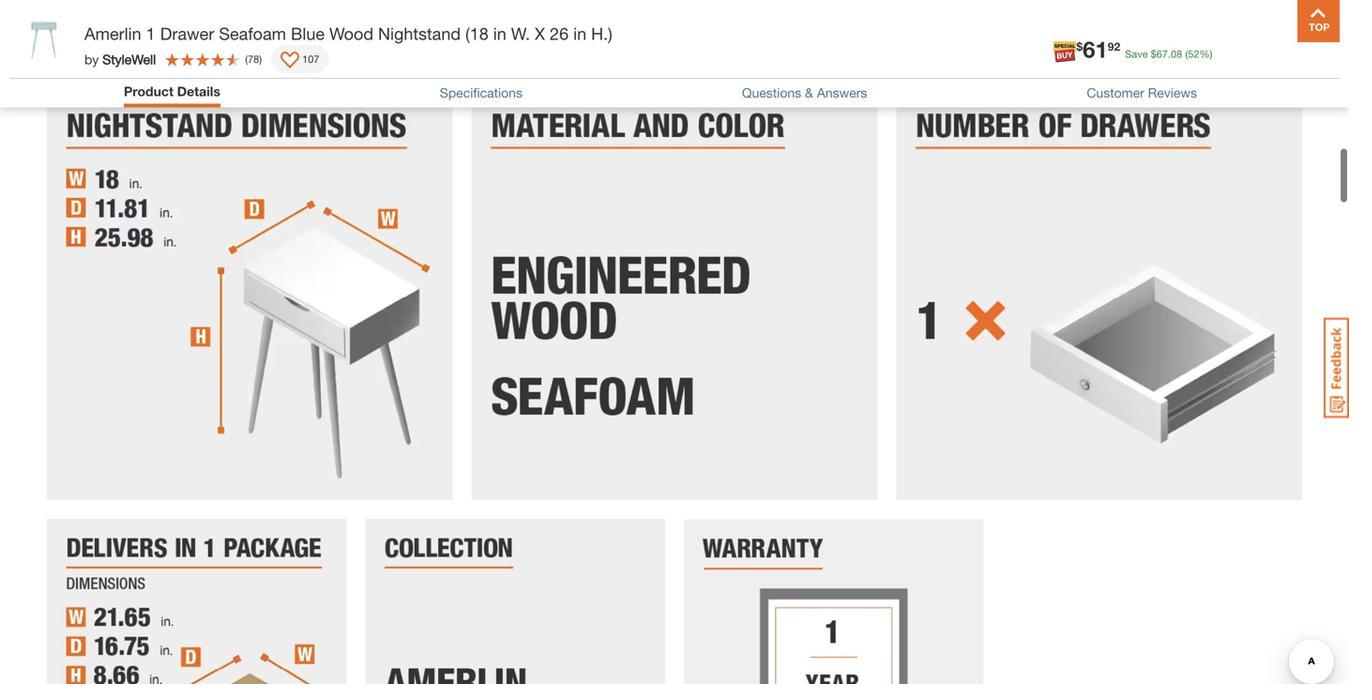 Task type: describe. For each thing, give the bounding box(es) containing it.
product details
[[124, 84, 220, 99]]

0 horizontal spatial (
[[245, 53, 248, 65]]

save
[[1126, 48, 1149, 60]]

1
[[146, 23, 156, 44]]

w.
[[511, 23, 530, 44]]

questions
[[742, 85, 802, 101]]

.
[[1169, 48, 1172, 60]]

answers
[[817, 85, 868, 101]]

product
[[124, 84, 174, 99]]

top button
[[1298, 0, 1341, 42]]

engineered wood seafoam   nightstand image
[[472, 94, 878, 500]]

by stylewell
[[84, 51, 156, 67]]

%)
[[1200, 48, 1213, 60]]

wood
[[330, 23, 374, 44]]

x
[[535, 23, 545, 44]]

52
[[1189, 48, 1200, 60]]

)
[[259, 53, 262, 65]]

107
[[302, 53, 320, 65]]

nightstand
[[378, 23, 461, 44]]

feedback link image
[[1325, 317, 1350, 419]]

$ inside "$ 61 92"
[[1077, 40, 1083, 53]]

seafoam
[[219, 23, 286, 44]]

blue
[[291, 23, 325, 44]]

$ 61 92
[[1077, 36, 1121, 62]]

customer reviews
[[1087, 85, 1198, 101]]

1 year warranty image
[[684, 519, 984, 684]]

h.)
[[591, 23, 613, 44]]

save $ 67 . 08 ( 52 %)
[[1126, 48, 1213, 60]]

customer
[[1087, 85, 1145, 101]]

delivers in 1 package with the dimensions of 21.65 inches wide, 16.75 inches deep, 8.66 inches high. image
[[47, 519, 347, 684]]

product image image
[[14, 9, 75, 70]]



Task type: locate. For each thing, give the bounding box(es) containing it.
(
[[1186, 48, 1189, 60], [245, 53, 248, 65]]

amerlin collection image
[[366, 519, 666, 684]]

amerlin
[[84, 23, 141, 44]]

1 horizontal spatial in
[[574, 23, 587, 44]]

&
[[805, 85, 814, 101]]

26
[[550, 23, 569, 44]]

details
[[177, 84, 220, 99]]

0 horizontal spatial in
[[493, 23, 507, 44]]

product details button
[[124, 84, 220, 103], [124, 84, 220, 99]]

0 horizontal spatial $
[[1077, 40, 1083, 53]]

$
[[1077, 40, 1083, 53], [1151, 48, 1157, 60]]

questions & answers button
[[742, 85, 868, 101], [742, 85, 868, 101]]

stylewell
[[103, 51, 156, 67]]

( 78 )
[[245, 53, 262, 65]]

nightstand dimensions of 18 inches wide, 11.81 inches deep, 25.98 inches high. image
[[47, 94, 453, 500]]

107 button
[[271, 45, 329, 73]]

92
[[1108, 40, 1121, 53]]

1 horizontal spatial $
[[1151, 48, 1157, 60]]

61
[[1083, 36, 1108, 62]]

1 horizontal spatial (
[[1186, 48, 1189, 60]]

67
[[1157, 48, 1169, 60]]

stylewell brand banner image
[[47, 0, 1303, 75]]

specifications button
[[440, 85, 523, 101], [440, 85, 523, 101]]

1 drawer nightstand image
[[897, 94, 1303, 500]]

( right 08
[[1186, 48, 1189, 60]]

( left )
[[245, 53, 248, 65]]

reviews
[[1149, 85, 1198, 101]]

by
[[84, 51, 99, 67]]

in right 26
[[574, 23, 587, 44]]

display image
[[281, 52, 300, 70]]

1 in from the left
[[493, 23, 507, 44]]

(18
[[466, 23, 489, 44]]

08
[[1172, 48, 1183, 60]]

questions & answers
[[742, 85, 868, 101]]

$ left 92
[[1077, 40, 1083, 53]]

$ left .
[[1151, 48, 1157, 60]]

customer reviews button
[[1087, 85, 1198, 101], [1087, 85, 1198, 101]]

in
[[493, 23, 507, 44], [574, 23, 587, 44]]

drawer
[[160, 23, 214, 44]]

amerlin 1 drawer seafoam blue wood nightstand (18 in w. x 26 in h.)
[[84, 23, 613, 44]]

specifications
[[440, 85, 523, 101]]

2 in from the left
[[574, 23, 587, 44]]

in left w.
[[493, 23, 507, 44]]

78
[[248, 53, 259, 65]]



Task type: vqa. For each thing, say whether or not it's contained in the screenshot.
the support
no



